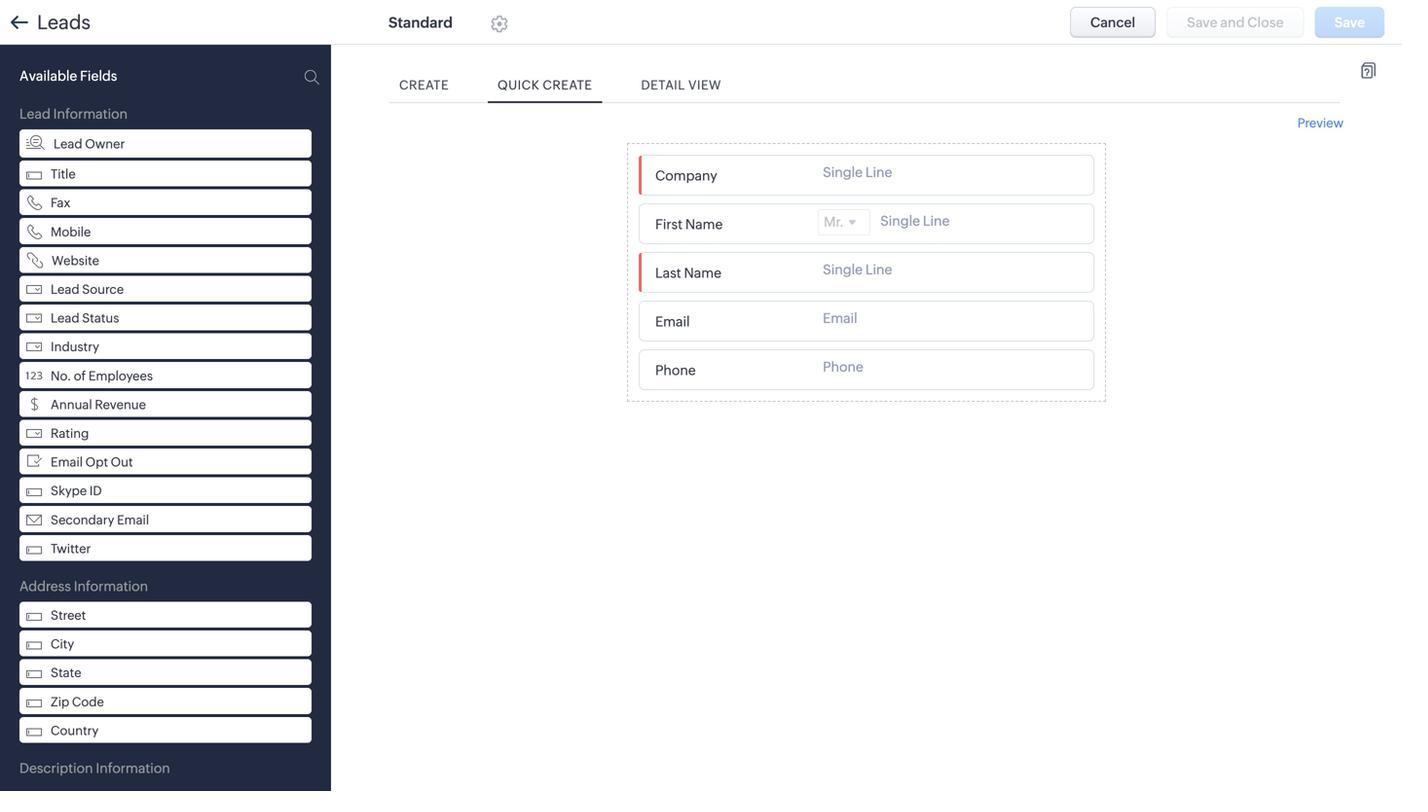 Task type: locate. For each thing, give the bounding box(es) containing it.
fax
[[51, 196, 70, 211]]

email up skype
[[51, 456, 83, 470]]

information
[[53, 106, 128, 122], [74, 579, 148, 595], [96, 761, 170, 777]]

2 create from the left
[[543, 78, 593, 93]]

1 vertical spatial information
[[74, 579, 148, 595]]

street
[[51, 609, 86, 623]]

detail view link
[[632, 68, 732, 102]]

None field
[[650, 163, 809, 189], [650, 211, 809, 238], [650, 260, 809, 286], [650, 309, 809, 335], [650, 358, 809, 384], [650, 163, 809, 189], [650, 211, 809, 238], [650, 260, 809, 286], [650, 309, 809, 335], [650, 358, 809, 384]]

description
[[19, 761, 93, 777]]

zip code
[[51, 695, 104, 710]]

2 vertical spatial information
[[96, 761, 170, 777]]

city
[[51, 638, 74, 652]]

0 horizontal spatial email
[[51, 456, 83, 470]]

information up lead owner
[[53, 106, 128, 122]]

lead status
[[51, 311, 119, 326]]

status
[[82, 311, 119, 326]]

address
[[19, 579, 71, 595]]

zip
[[51, 695, 69, 710]]

1 horizontal spatial email
[[117, 513, 149, 528]]

view
[[689, 78, 722, 93]]

detail view
[[641, 78, 722, 93]]

information up street
[[74, 579, 148, 595]]

source
[[82, 283, 124, 297]]

0 vertical spatial information
[[53, 106, 128, 122]]

lead down website in the top of the page
[[51, 283, 79, 297]]

email opt out
[[51, 456, 133, 470]]

1 horizontal spatial create
[[543, 78, 593, 93]]

email
[[51, 456, 83, 470], [117, 513, 149, 528]]

lead
[[19, 106, 51, 122], [54, 137, 82, 151], [51, 283, 79, 297], [51, 311, 79, 326]]

mobile
[[51, 225, 91, 239]]

opt
[[85, 456, 108, 470]]

revenue
[[95, 398, 146, 412]]

no. of employees
[[51, 369, 153, 384]]

available fields
[[19, 68, 117, 84]]

rating
[[51, 427, 89, 441]]

lead up industry
[[51, 311, 79, 326]]

0 horizontal spatial create
[[399, 78, 449, 93]]

email right secondary
[[117, 513, 149, 528]]

None button
[[1070, 7, 1156, 38]]

lead information
[[19, 106, 128, 122]]

lead down available
[[19, 106, 51, 122]]

create right quick
[[543, 78, 593, 93]]

create down standard
[[399, 78, 449, 93]]

information down country
[[96, 761, 170, 777]]

title
[[51, 167, 76, 182]]

state
[[51, 667, 81, 681]]

quick create
[[498, 78, 593, 93]]

out
[[111, 456, 133, 470]]

twitter
[[51, 542, 91, 557]]

lead up title
[[54, 137, 82, 151]]

standard
[[389, 14, 453, 31]]

lead source
[[51, 283, 124, 297]]

create
[[399, 78, 449, 93], [543, 78, 593, 93]]

code
[[72, 695, 104, 710]]

0 vertical spatial email
[[51, 456, 83, 470]]



Task type: vqa. For each thing, say whether or not it's contained in the screenshot.
the Owner
yes



Task type: describe. For each thing, give the bounding box(es) containing it.
information for lead information
[[53, 106, 128, 122]]

annual
[[51, 398, 92, 412]]

annual revenue
[[51, 398, 146, 412]]

description information
[[19, 761, 170, 777]]

quick create link
[[488, 68, 602, 102]]

secondary
[[51, 513, 114, 528]]

lead for lead information
[[19, 106, 51, 122]]

website
[[52, 254, 99, 268]]

lead for lead source
[[51, 283, 79, 297]]

skype
[[51, 484, 87, 499]]

owner
[[85, 137, 125, 151]]

information for description information
[[96, 761, 170, 777]]

create link
[[390, 68, 459, 102]]

available
[[19, 68, 77, 84]]

no.
[[51, 369, 71, 384]]

skype id
[[51, 484, 102, 499]]

id
[[89, 484, 102, 499]]

lead for lead owner
[[54, 137, 82, 151]]

fields
[[80, 68, 117, 84]]

1 create from the left
[[399, 78, 449, 93]]

employees
[[89, 369, 153, 384]]

leads
[[37, 11, 91, 34]]

of
[[74, 369, 86, 384]]

detail
[[641, 78, 686, 93]]

1 vertical spatial email
[[117, 513, 149, 528]]

preview
[[1298, 116, 1344, 131]]

lead for lead status
[[51, 311, 79, 326]]

address information
[[19, 579, 148, 595]]

industry
[[51, 340, 99, 355]]

quick
[[498, 78, 540, 93]]

information for address information
[[74, 579, 148, 595]]

country
[[51, 724, 99, 739]]

secondary email
[[51, 513, 149, 528]]

lead owner
[[54, 137, 125, 151]]



